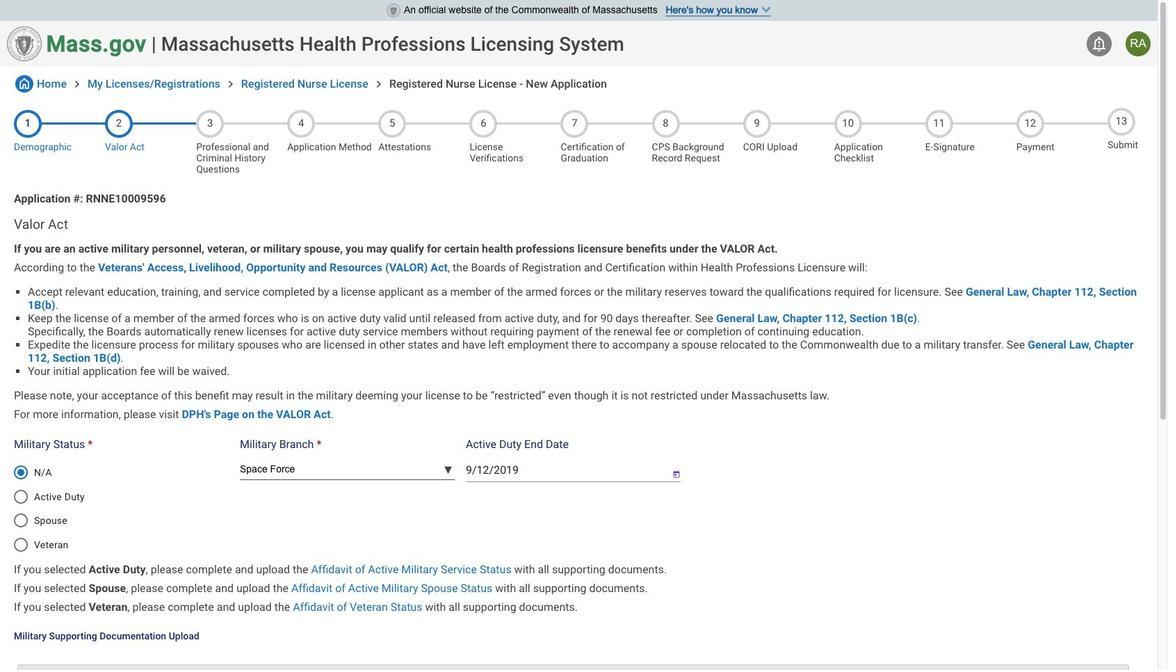 Task type: locate. For each thing, give the bounding box(es) containing it.
option group
[[6, 456, 236, 562]]

None field
[[466, 458, 662, 482]]

no color image
[[1092, 35, 1108, 52], [224, 77, 238, 91], [372, 77, 386, 91]]

1 vertical spatial heading
[[14, 216, 1145, 232]]

0 horizontal spatial no color image
[[224, 77, 238, 91]]

no color image
[[15, 75, 33, 93], [70, 77, 84, 91]]

heading
[[161, 32, 625, 55], [14, 216, 1145, 232]]

massachusetts state seal image
[[387, 3, 401, 17]]



Task type: describe. For each thing, give the bounding box(es) containing it.
0 horizontal spatial no color image
[[15, 75, 33, 93]]

1 horizontal spatial no color image
[[70, 77, 84, 91]]

2 horizontal spatial no color image
[[1092, 35, 1108, 52]]

1 horizontal spatial no color image
[[372, 77, 386, 91]]

0 vertical spatial heading
[[161, 32, 625, 55]]

massachusetts state seal image
[[7, 26, 42, 61]]



Task type: vqa. For each thing, say whether or not it's contained in the screenshot.
"heading"
yes



